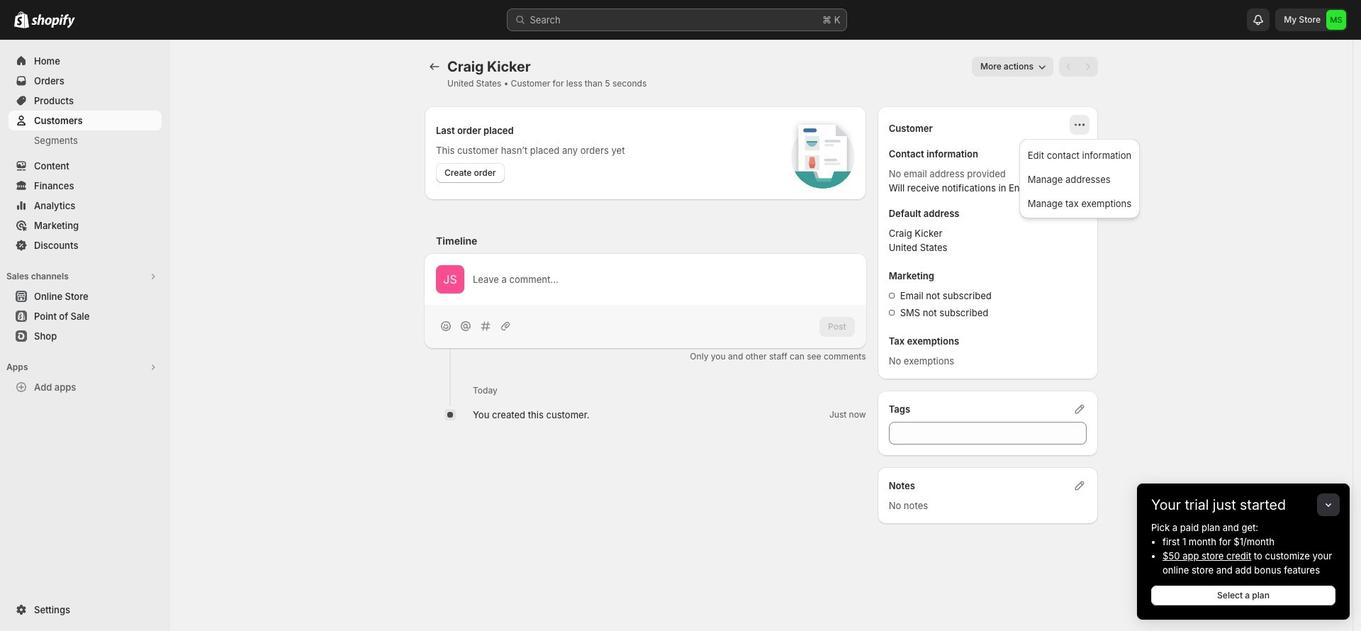 Task type: locate. For each thing, give the bounding box(es) containing it.
menu
[[1024, 143, 1136, 214]]

shopify image
[[31, 14, 75, 28]]

None text field
[[889, 422, 1087, 445]]

Leave a comment... text field
[[473, 272, 855, 287]]

avatar with initials j s image
[[436, 265, 465, 294]]

my store image
[[1327, 10, 1347, 30]]



Task type: vqa. For each thing, say whether or not it's contained in the screenshot.
Next IMAGE
yes



Task type: describe. For each thing, give the bounding box(es) containing it.
next image
[[1082, 60, 1096, 74]]

previous image
[[1062, 60, 1077, 74]]

shopify image
[[14, 11, 29, 28]]



